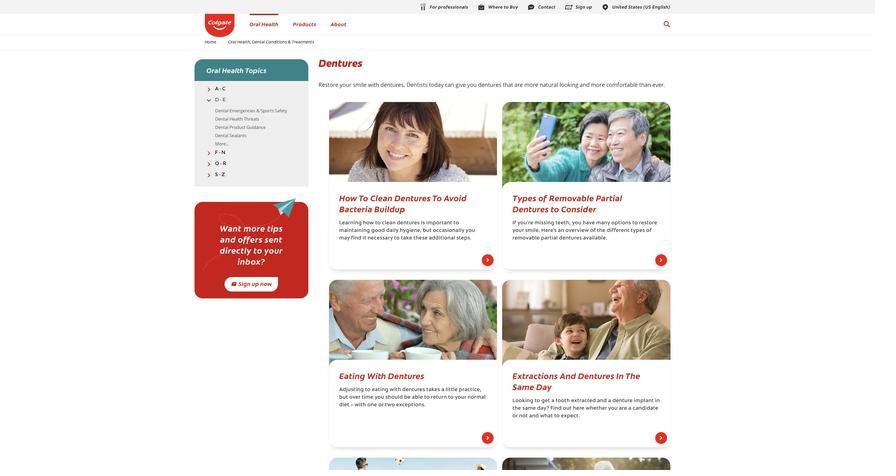 Task type: vqa. For each thing, say whether or not it's contained in the screenshot.
&
yes



Task type: describe. For each thing, give the bounding box(es) containing it.
looking to get a tooth extracted and a denture implant in the same day? find out here whether you are a candidate or not and what to expect.
[[513, 399, 660, 419]]

0 vertical spatial are
[[515, 81, 523, 89]]

1 horizontal spatial of
[[591, 229, 596, 234]]

extracted
[[572, 399, 596, 404]]

overview
[[566, 229, 589, 234]]

d - e menu
[[195, 107, 308, 148]]

what
[[541, 414, 553, 419]]

to up occasionally
[[454, 221, 459, 226]]

avoid
[[444, 192, 467, 204]]

and inside want more tips and offers sent directly to your inbox?
[[220, 234, 236, 245]]

sign up icon image
[[565, 3, 573, 11]]

s
[[215, 173, 218, 178]]

dental emergencies & sports safety link
[[215, 108, 287, 114]]

hygiene,
[[400, 229, 422, 234]]

oral for oral health topics
[[207, 66, 221, 75]]

safety
[[275, 108, 287, 114]]

take
[[401, 236, 413, 241]]

smile
[[353, 81, 367, 89]]

in
[[617, 370, 624, 382]]

r
[[223, 161, 227, 167]]

oral health topics
[[207, 66, 267, 75]]

occasionally
[[433, 229, 465, 234]]

sent
[[265, 234, 283, 245]]

that
[[503, 81, 514, 89]]

these
[[414, 236, 428, 241]]

dental product guidance link
[[215, 124, 266, 130]]

day?
[[538, 407, 550, 412]]

an
[[558, 229, 565, 234]]

tips
[[267, 223, 283, 234]]

takes
[[427, 388, 440, 393]]

eating
[[339, 370, 365, 382]]

1 horizontal spatial more
[[525, 81, 539, 89]]

dentures inside learning how to clean dentures is important to maintaining good daily hygiene, but occasionally you may find it necessary to take these additional steps.
[[397, 221, 420, 226]]

products
[[293, 20, 316, 28]]

many
[[597, 221, 611, 226]]

practice,
[[459, 388, 482, 393]]

buildup
[[375, 203, 405, 215]]

- for a
[[220, 87, 221, 92]]

restore
[[640, 221, 658, 226]]

ever.
[[653, 81, 666, 89]]

how
[[339, 192, 357, 204]]

o - r button
[[195, 161, 308, 167]]

to up time
[[365, 388, 371, 393]]

removable
[[513, 236, 540, 241]]

comfortable
[[607, 81, 638, 89]]

& inside dental emergencies & sports safety dental health threats dental product guidance dental sealants more...
[[257, 108, 260, 114]]

have
[[583, 221, 595, 226]]

oral for oral health, dental conditions & treatments
[[228, 39, 236, 45]]

return
[[431, 396, 447, 401]]

of inside the types of removable partial dentures to consider
[[539, 192, 548, 204]]

may
[[339, 236, 350, 241]]

looking
[[513, 399, 534, 404]]

now
[[261, 280, 272, 288]]

dentures.
[[381, 81, 405, 89]]

2 horizontal spatial of
[[647, 229, 652, 234]]

partial
[[541, 236, 558, 241]]

for professionals icon image
[[419, 3, 427, 12]]

able
[[412, 396, 423, 401]]

exceptions.
[[396, 403, 426, 408]]

find
[[351, 236, 362, 241]]

and down "same"
[[530, 414, 539, 419]]

candidate
[[633, 407, 659, 412]]

but inside adjusting to eating with dentures takes a little practice, but over time you should be able to return to your normal diet – with one or two exceptions.
[[339, 396, 348, 401]]

health inside dental emergencies & sports safety dental health threats dental product guidance dental sealants more...
[[230, 116, 243, 122]]

more inside want more tips and offers sent directly to your inbox?
[[244, 223, 265, 234]]

types
[[631, 229, 646, 234]]

d - e button
[[195, 97, 308, 103]]

in
[[656, 399, 660, 404]]

to up good
[[376, 221, 381, 226]]

dentures up restore
[[319, 57, 362, 70]]

can
[[445, 81, 454, 89]]

or inside adjusting to eating with dentures takes a little practice, but over time you should be able to return to your normal diet – with one or two exceptions.
[[379, 403, 384, 408]]

products button
[[293, 20, 316, 28]]

dental health threats link
[[215, 116, 259, 122]]

the inside 'looking to get a tooth extracted and a denture implant in the same day? find out here whether you are a candidate or not and what to expect.'
[[513, 407, 521, 412]]

diet
[[339, 403, 350, 408]]

with for eating with dentures
[[390, 388, 401, 393]]

to down find
[[555, 414, 560, 419]]

sign up now link
[[225, 278, 278, 292]]

implant
[[634, 399, 654, 404]]

to inside if you're missing teeth, you have many options to restore your smile. here's an overview of the different types of removable partial dentures available.
[[633, 221, 638, 226]]

dentures left that
[[479, 81, 502, 89]]

to left get on the right bottom
[[535, 399, 541, 404]]

here's
[[542, 229, 557, 234]]

d
[[215, 98, 219, 103]]

natural
[[540, 81, 559, 89]]

you inside adjusting to eating with dentures takes a little practice, but over time you should be able to return to your normal diet – with one or two exceptions.
[[375, 396, 385, 401]]

f
[[215, 150, 218, 156]]

n
[[222, 150, 225, 156]]

same
[[523, 407, 536, 412]]

sealants
[[230, 132, 247, 139]]

bacteria
[[339, 203, 373, 215]]

–
[[351, 403, 354, 408]]

available.
[[584, 236, 608, 241]]

restore
[[319, 81, 339, 89]]

home link
[[200, 39, 221, 45]]

a left denture
[[609, 399, 612, 404]]

a inside adjusting to eating with dentures takes a little practice, but over time you should be able to return to your normal diet – with one or two exceptions.
[[442, 388, 445, 393]]

sign up now
[[239, 280, 272, 288]]

with for dentures
[[368, 81, 379, 89]]

time
[[362, 396, 374, 401]]

extractions and dentures in the same day
[[513, 370, 641, 393]]



Task type: locate. For each thing, give the bounding box(es) containing it.
learning
[[339, 221, 362, 226]]

dentures inside if you're missing teeth, you have many options to restore your smile. here's an overview of the different types of removable partial dentures available.
[[560, 236, 582, 241]]

1 horizontal spatial &
[[288, 39, 291, 45]]

a down denture
[[629, 407, 632, 412]]

dentures inside extractions and dentures in the same day
[[578, 370, 615, 382]]

0 horizontal spatial the
[[513, 407, 521, 412]]

you inside 'looking to get a tooth extracted and a denture implant in the same day? find out here whether you are a candidate or not and what to expect.'
[[609, 407, 618, 412]]

oral for oral health
[[250, 20, 261, 28]]

- right a
[[220, 87, 221, 92]]

the down many
[[597, 229, 606, 234]]

the down looking
[[513, 407, 521, 412]]

&
[[288, 39, 291, 45], [257, 108, 260, 114]]

f - n button
[[195, 150, 308, 156]]

0 horizontal spatial &
[[257, 108, 260, 114]]

threats
[[244, 116, 259, 122]]

2 vertical spatial with
[[355, 403, 366, 408]]

- left "e" at the top
[[220, 98, 222, 103]]

or left not at the right
[[513, 414, 518, 419]]

with right smile
[[368, 81, 379, 89]]

are down denture
[[620, 407, 628, 412]]

- left the r
[[220, 161, 222, 167]]

0 horizontal spatial with
[[355, 403, 366, 408]]

oral health, dental conditions & treatments
[[228, 39, 314, 45]]

are right that
[[515, 81, 523, 89]]

0 vertical spatial with
[[368, 81, 379, 89]]

your
[[340, 81, 352, 89], [513, 229, 524, 234], [265, 245, 283, 256], [455, 396, 467, 401]]

and right looking
[[580, 81, 590, 89]]

clean
[[382, 221, 396, 226]]

of right types
[[539, 192, 548, 204]]

about button
[[331, 20, 347, 28]]

to inside the types of removable partial dentures to consider
[[551, 203, 560, 215]]

0 vertical spatial but
[[423, 229, 432, 234]]

dentures up hygiene,
[[397, 221, 420, 226]]

give
[[456, 81, 466, 89]]

0 vertical spatial health
[[262, 20, 279, 28]]

s - z button
[[195, 172, 308, 178]]

more left tips
[[244, 223, 265, 234]]

to up teeth,
[[551, 203, 560, 215]]

or
[[379, 403, 384, 408], [513, 414, 518, 419]]

restore your smile with dentures. dentists today can give you dentures that are more natural looking and more comfortable than ever.
[[319, 81, 666, 89]]

of up available.
[[591, 229, 596, 234]]

- right s
[[219, 173, 221, 178]]

health for oral health topics
[[222, 66, 244, 75]]

but inside learning how to clean dentures is important to maintaining good daily hygiene, but occasionally you may find it necessary to take these additional steps.
[[423, 229, 432, 234]]

& right conditions
[[288, 39, 291, 45]]

1 to from the left
[[359, 192, 369, 204]]

you right give on the top right of page
[[468, 81, 477, 89]]

1 vertical spatial or
[[513, 414, 518, 419]]

a up return at the bottom of the page
[[442, 388, 445, 393]]

and
[[560, 370, 577, 382]]

oral
[[250, 20, 261, 28], [228, 39, 236, 45], [207, 66, 221, 75]]

your down little
[[455, 396, 467, 401]]

- inside dropdown button
[[219, 173, 221, 178]]

- for s
[[219, 173, 221, 178]]

2 horizontal spatial oral
[[250, 20, 261, 28]]

how to clean dentures to avoid bacteria buildup
[[339, 192, 467, 215]]

day
[[537, 381, 552, 393]]

your inside adjusting to eating with dentures takes a little practice, but over time you should be able to return to your normal diet – with one or two exceptions.
[[455, 396, 467, 401]]

your down tips
[[265, 245, 283, 256]]

you down denture
[[609, 407, 618, 412]]

whether
[[586, 407, 607, 412]]

a
[[215, 87, 219, 92]]

- for f
[[219, 150, 221, 156]]

paper airplane image
[[203, 195, 300, 277]]

health up c
[[222, 66, 244, 75]]

colgate® logo image
[[205, 14, 235, 37]]

your down if
[[513, 229, 524, 234]]

your inside if you're missing teeth, you have many options to restore your smile. here's an overview of the different types of removable partial dentures available.
[[513, 229, 524, 234]]

if you're missing teeth, you have many options to restore your smile. here's an overview of the different types of removable partial dentures available.
[[513, 221, 658, 241]]

a - c
[[215, 87, 226, 92]]

consider
[[562, 203, 597, 215]]

removable
[[550, 192, 594, 204]]

health up "product"
[[230, 116, 243, 122]]

0 vertical spatial or
[[379, 403, 384, 408]]

1 vertical spatial health
[[222, 66, 244, 75]]

find
[[551, 407, 562, 412]]

to down little
[[449, 396, 454, 401]]

oral health button
[[250, 20, 279, 28]]

oral health
[[250, 20, 279, 28]]

dental emergencies & sports safety dental health threats dental product guidance dental sealants more...
[[215, 108, 287, 147]]

- right f
[[219, 150, 221, 156]]

sports
[[261, 108, 274, 114]]

dentures up able
[[403, 388, 425, 393]]

the
[[626, 370, 641, 382]]

denture
[[613, 399, 633, 404]]

about
[[331, 20, 347, 28]]

different
[[607, 229, 630, 234]]

eating with dentures
[[339, 370, 425, 382]]

2 vertical spatial health
[[230, 116, 243, 122]]

0 vertical spatial &
[[288, 39, 291, 45]]

you inside learning how to clean dentures is important to maintaining good daily hygiene, but occasionally you may find it necessary to take these additional steps.
[[466, 229, 476, 234]]

1 horizontal spatial the
[[597, 229, 606, 234]]

your inside want more tips and offers sent directly to your inbox?
[[265, 245, 283, 256]]

and
[[580, 81, 590, 89], [220, 234, 236, 245], [598, 399, 607, 404], [530, 414, 539, 419]]

one
[[368, 403, 377, 408]]

want more tips and offers sent directly to your inbox?
[[220, 223, 283, 267]]

tooth
[[556, 399, 570, 404]]

dentures left in
[[578, 370, 615, 382]]

dentures inside how to clean dentures to avoid bacteria buildup
[[395, 192, 431, 204]]

2 horizontal spatial more
[[592, 81, 605, 89]]

to right the "how"
[[359, 192, 369, 204]]

- inside popup button
[[220, 98, 222, 103]]

to left sent
[[254, 245, 263, 256]]

2 horizontal spatial with
[[390, 388, 401, 393]]

or inside 'looking to get a tooth extracted and a denture implant in the same day? find out here whether you are a candidate or not and what to expect.'
[[513, 414, 518, 419]]

dentists
[[407, 81, 428, 89]]

to
[[359, 192, 369, 204], [433, 192, 442, 204]]

if
[[513, 221, 517, 226]]

to left avoid
[[433, 192, 442, 204]]

should
[[386, 396, 403, 401]]

0 horizontal spatial but
[[339, 396, 348, 401]]

oral left health,
[[228, 39, 236, 45]]

0 horizontal spatial to
[[359, 192, 369, 204]]

here
[[573, 407, 585, 412]]

- for o
[[220, 161, 222, 167]]

guidance
[[247, 124, 266, 130]]

- for d
[[220, 98, 222, 103]]

1 vertical spatial the
[[513, 407, 521, 412]]

health inside dropdown button
[[222, 66, 244, 75]]

you down eating
[[375, 396, 385, 401]]

0 horizontal spatial or
[[379, 403, 384, 408]]

conditions
[[266, 39, 287, 45]]

looking
[[560, 81, 579, 89]]

health up "oral health, dental conditions & treatments" link
[[262, 20, 279, 28]]

home
[[205, 39, 216, 45]]

1 horizontal spatial but
[[423, 229, 432, 234]]

the inside if you're missing teeth, you have many options to restore your smile. here's an overview of the different types of removable partial dentures available.
[[597, 229, 606, 234]]

clean
[[371, 192, 393, 204]]

health,
[[237, 39, 251, 45]]

inbox?
[[238, 256, 265, 267]]

good
[[372, 229, 385, 234]]

to inside want more tips and offers sent directly to your inbox?
[[254, 245, 263, 256]]

same
[[513, 381, 535, 393]]

oral up a
[[207, 66, 221, 75]]

more
[[525, 81, 539, 89], [592, 81, 605, 89], [244, 223, 265, 234]]

you inside if you're missing teeth, you have many options to restore your smile. here's an overview of the different types of removable partial dentures available.
[[572, 221, 582, 226]]

1 vertical spatial but
[[339, 396, 348, 401]]

health for oral health
[[262, 20, 279, 28]]

1 horizontal spatial with
[[368, 81, 379, 89]]

a right get on the right bottom
[[552, 399, 555, 404]]

1 vertical spatial with
[[390, 388, 401, 393]]

dentures down overview
[[560, 236, 582, 241]]

0 horizontal spatial of
[[539, 192, 548, 204]]

dentures up be
[[388, 370, 425, 382]]

dentures
[[479, 81, 502, 89], [397, 221, 420, 226], [560, 236, 582, 241], [403, 388, 425, 393]]

1 horizontal spatial or
[[513, 414, 518, 419]]

treatments
[[292, 39, 314, 45]]

f - n
[[215, 150, 225, 156]]

None search field
[[664, 17, 671, 31]]

and left offers
[[220, 234, 236, 245]]

with
[[367, 370, 386, 382]]

0 horizontal spatial are
[[515, 81, 523, 89]]

but down is
[[423, 229, 432, 234]]

adjusting to eating with dentures takes a little practice, but over time you should be able to return to your normal diet – with one or two exceptions.
[[339, 388, 486, 408]]

oral up health,
[[250, 20, 261, 28]]

1 vertical spatial oral
[[228, 39, 236, 45]]

missing
[[535, 221, 555, 226]]

1 vertical spatial are
[[620, 407, 628, 412]]

sign
[[239, 280, 251, 288]]

be
[[404, 396, 411, 401]]

more left natural
[[525, 81, 539, 89]]

0 horizontal spatial more
[[244, 223, 265, 234]]

where to buy icon image
[[478, 3, 486, 11]]

dentures inside adjusting to eating with dentures takes a little practice, but over time you should be able to return to your normal diet – with one or two exceptions.
[[403, 388, 425, 393]]

more... link
[[215, 141, 229, 147]]

expect.
[[561, 414, 581, 419]]

your left smile
[[340, 81, 352, 89]]

to down daily
[[395, 236, 400, 241]]

with right –
[[355, 403, 366, 408]]

product
[[230, 124, 246, 130]]

e
[[223, 98, 226, 103]]

teeth,
[[556, 221, 571, 226]]

or right one
[[379, 403, 384, 408]]

important
[[427, 221, 453, 226]]

2 vertical spatial oral
[[207, 66, 221, 75]]

are inside 'looking to get a tooth extracted and a denture implant in the same day? find out here whether you are a candidate or not and what to expect.'
[[620, 407, 628, 412]]

0 horizontal spatial oral
[[207, 66, 221, 75]]

& left sports
[[257, 108, 260, 114]]

1 horizontal spatial to
[[433, 192, 442, 204]]

eating
[[372, 388, 389, 393]]

with up the should
[[390, 388, 401, 393]]

more left comfortable
[[592, 81, 605, 89]]

1 horizontal spatial oral
[[228, 39, 236, 45]]

steps.
[[457, 236, 472, 241]]

location icon image
[[602, 3, 610, 11]]

of down restore
[[647, 229, 652, 234]]

oral inside dropdown button
[[207, 66, 221, 75]]

1 horizontal spatial are
[[620, 407, 628, 412]]

dentures up you're
[[513, 203, 549, 215]]

- inside popup button
[[220, 161, 222, 167]]

2 to from the left
[[433, 192, 442, 204]]

0 vertical spatial the
[[597, 229, 606, 234]]

to up types
[[633, 221, 638, 226]]

up
[[252, 280, 259, 288]]

necessary
[[368, 236, 393, 241]]

you up 'steps.'
[[466, 229, 476, 234]]

with
[[368, 81, 379, 89], [390, 388, 401, 393], [355, 403, 366, 408]]

you up overview
[[572, 221, 582, 226]]

but up diet
[[339, 396, 348, 401]]

maintaining
[[339, 229, 370, 234]]

it
[[363, 236, 367, 241]]

you're
[[518, 221, 534, 226]]

contact icon image
[[528, 3, 536, 11]]

little
[[446, 388, 458, 393]]

learning how to clean dentures is important to maintaining good daily hygiene, but occasionally you may find it necessary to take these additional steps.
[[339, 221, 476, 241]]

0 vertical spatial oral
[[250, 20, 261, 28]]

to right able
[[425, 396, 430, 401]]

z
[[222, 173, 225, 178]]

dentures up is
[[395, 192, 431, 204]]

1 vertical spatial &
[[257, 108, 260, 114]]

dentures
[[319, 57, 362, 70], [395, 192, 431, 204], [513, 203, 549, 215], [388, 370, 425, 382], [578, 370, 615, 382]]

and up the whether
[[598, 399, 607, 404]]

is
[[421, 221, 425, 226]]

c
[[222, 87, 226, 92]]

dentures inside the types of removable partial dentures to consider
[[513, 203, 549, 215]]

two
[[385, 403, 395, 408]]



